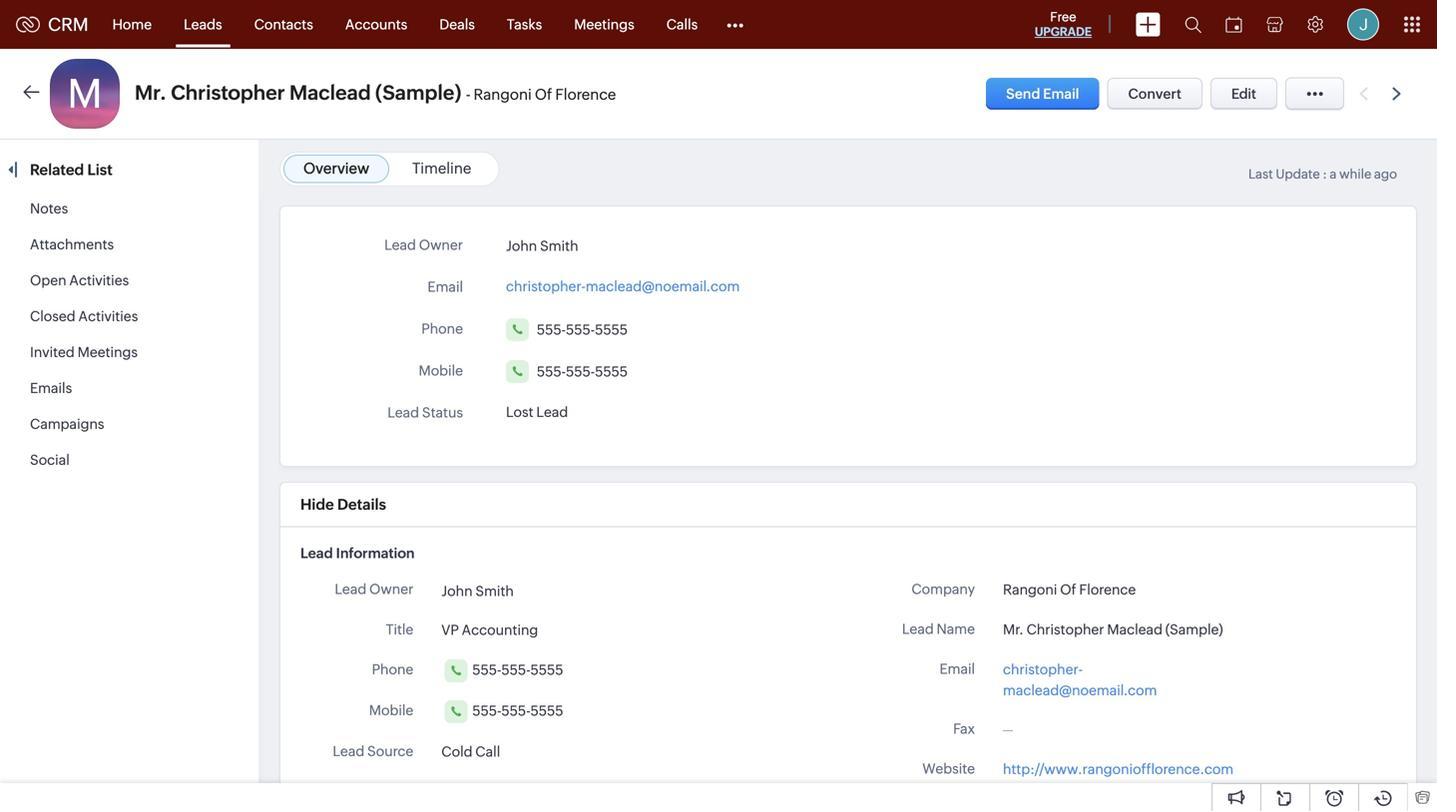 Task type: describe. For each thing, give the bounding box(es) containing it.
open activities
[[30, 272, 129, 288]]

related list
[[30, 161, 116, 179]]

source
[[367, 743, 414, 759]]

email for christopher-maclead@noemail.com
[[428, 279, 463, 295]]

lead information
[[300, 545, 415, 561]]

555-555-5555 up the call
[[472, 703, 563, 719]]

555-555-5555 down the christopher-maclead@noemail.com
[[537, 322, 628, 338]]

(sample) for mr. christopher maclead (sample)
[[1166, 622, 1223, 638]]

closed
[[30, 308, 76, 324]]

leads
[[184, 16, 222, 32]]

lead left status
[[387, 405, 419, 421]]

mr. christopher maclead (sample)
[[1003, 622, 1223, 638]]

create menu element
[[1124, 0, 1173, 48]]

email for christopher- maclead@noemail.com
[[940, 661, 975, 677]]

deals
[[439, 16, 475, 32]]

lead owner for title
[[335, 581, 414, 597]]

invited
[[30, 344, 75, 360]]

attachments link
[[30, 237, 114, 253]]

contacts
[[254, 16, 313, 32]]

mr. christopher maclead (sample) - rangoni of florence
[[135, 81, 616, 104]]

emails
[[30, 380, 72, 396]]

john for email
[[506, 238, 537, 254]]

next record image
[[1392, 87, 1405, 100]]

create menu image
[[1136, 12, 1161, 36]]

meetings link
[[558, 0, 650, 48]]

lost
[[506, 404, 534, 420]]

tasks
[[507, 16, 542, 32]]

christopher- maclead@noemail.com
[[1003, 662, 1157, 699]]

profile element
[[1335, 0, 1391, 48]]

upgrade
[[1035, 25, 1092, 38]]

lead name
[[902, 621, 975, 637]]

send email
[[1006, 86, 1079, 102]]

lead left the 'source'
[[333, 743, 365, 759]]

maclead@noemail.com for christopher- maclead@noemail.com
[[1003, 683, 1157, 699]]

of inside 'mr. christopher maclead (sample) - rangoni of florence'
[[535, 86, 552, 103]]

accounts
[[345, 16, 408, 32]]

a
[[1330, 167, 1337, 182]]

home
[[112, 16, 152, 32]]

christopher- for christopher- maclead@noemail.com
[[1003, 662, 1083, 678]]

cold
[[441, 744, 473, 760]]

logo image
[[16, 16, 40, 32]]

information
[[336, 545, 415, 561]]

attachments
[[30, 237, 114, 253]]

last update : a while ago
[[1249, 167, 1397, 182]]

christopher for mr. christopher maclead (sample)
[[1027, 622, 1104, 638]]

hide details link
[[300, 496, 386, 514]]

company
[[912, 581, 975, 597]]

emails link
[[30, 380, 72, 396]]

lead status
[[387, 405, 463, 421]]

last
[[1249, 167, 1273, 182]]

http://www.rangoniofflorence.com link
[[1003, 762, 1234, 778]]

crm
[[48, 14, 88, 35]]

cold call
[[441, 744, 500, 760]]

closed activities link
[[30, 308, 138, 324]]

convert button
[[1107, 78, 1203, 110]]

lead down timeline
[[384, 237, 416, 253]]

hide details
[[300, 496, 386, 514]]

555-555-5555 up lost lead
[[537, 364, 628, 380]]

vp
[[441, 622, 459, 638]]

deals link
[[423, 0, 491, 48]]

0 horizontal spatial meetings
[[77, 344, 138, 360]]

timeline link
[[412, 160, 471, 177]]

status
[[422, 405, 463, 421]]

related
[[30, 161, 84, 179]]

search element
[[1173, 0, 1214, 49]]

open
[[30, 272, 66, 288]]

calendar image
[[1226, 16, 1243, 32]]

christopher-maclead@noemail.com
[[506, 278, 740, 294]]

(sample) for mr. christopher maclead (sample) - rangoni of florence
[[375, 81, 462, 104]]

social
[[30, 452, 70, 468]]

tasks link
[[491, 0, 558, 48]]

christopher- maclead@noemail.com link
[[1003, 659, 1234, 701]]

hide
[[300, 496, 334, 514]]

1 horizontal spatial meetings
[[574, 16, 634, 32]]

christopher-maclead@noemail.com link
[[506, 272, 740, 294]]

while
[[1339, 167, 1372, 182]]

lead right lost
[[536, 404, 568, 420]]

home link
[[96, 0, 168, 48]]

florence inside 'mr. christopher maclead (sample) - rangoni of florence'
[[555, 86, 616, 103]]

invited meetings
[[30, 344, 138, 360]]

vp accounting
[[441, 622, 538, 638]]

closed activities
[[30, 308, 138, 324]]

maclead for mr. christopher maclead (sample)
[[1107, 622, 1163, 638]]



Task type: locate. For each thing, give the bounding box(es) containing it.
mobile for source
[[369, 702, 414, 718]]

1 horizontal spatial smith
[[540, 238, 578, 254]]

lead down the hide
[[300, 545, 333, 561]]

john
[[506, 238, 537, 254], [441, 583, 473, 599]]

1 horizontal spatial christopher
[[1027, 622, 1104, 638]]

maclead
[[289, 81, 371, 104], [1107, 622, 1163, 638]]

1 horizontal spatial florence
[[1079, 582, 1136, 598]]

christopher down rangoni of florence
[[1027, 622, 1104, 638]]

meetings down 'closed activities' link
[[77, 344, 138, 360]]

mobile for status
[[419, 363, 463, 379]]

christopher- inside christopher-maclead@noemail.com link
[[506, 278, 586, 294]]

email
[[1043, 86, 1079, 102], [428, 279, 463, 295], [940, 661, 975, 677]]

1 vertical spatial activities
[[78, 308, 138, 324]]

0 horizontal spatial email
[[428, 279, 463, 295]]

of
[[535, 86, 552, 103], [1060, 582, 1076, 598]]

1 horizontal spatial mr.
[[1003, 622, 1024, 638]]

christopher for mr. christopher maclead (sample) - rangoni of florence
[[171, 81, 285, 104]]

:
[[1323, 167, 1327, 182]]

1 vertical spatial florence
[[1079, 582, 1136, 598]]

smith up christopher-maclead@noemail.com link
[[540, 238, 578, 254]]

555-555-5555 down accounting
[[472, 662, 563, 678]]

1 vertical spatial christopher
[[1027, 622, 1104, 638]]

0 horizontal spatial maclead
[[289, 81, 371, 104]]

1 vertical spatial mobile
[[369, 702, 414, 718]]

lead
[[384, 237, 416, 253], [536, 404, 568, 420], [387, 405, 419, 421], [300, 545, 333, 561], [335, 581, 367, 597], [902, 621, 934, 637], [333, 743, 365, 759]]

calls link
[[650, 0, 714, 48]]

lead owner down information
[[335, 581, 414, 597]]

0 horizontal spatial mr.
[[135, 81, 166, 104]]

0 vertical spatial meetings
[[574, 16, 634, 32]]

activities up the invited meetings
[[78, 308, 138, 324]]

0 vertical spatial maclead
[[289, 81, 371, 104]]

lead down lead information
[[335, 581, 367, 597]]

1 horizontal spatial maclead@noemail.com
[[1003, 683, 1157, 699]]

-
[[466, 86, 471, 103]]

christopher- for christopher-maclead@noemail.com
[[506, 278, 586, 294]]

0 vertical spatial christopher-
[[506, 278, 586, 294]]

1 horizontal spatial (sample)
[[1166, 622, 1223, 638]]

1 vertical spatial of
[[1060, 582, 1076, 598]]

john smith up christopher-maclead@noemail.com link
[[506, 238, 578, 254]]

of down "tasks" link
[[535, 86, 552, 103]]

555-
[[537, 322, 566, 338], [566, 322, 595, 338], [537, 364, 566, 380], [566, 364, 595, 380], [472, 662, 501, 678], [501, 662, 531, 678], [472, 703, 501, 719], [501, 703, 531, 719]]

0 horizontal spatial florence
[[555, 86, 616, 103]]

accounting
[[462, 622, 538, 638]]

0 vertical spatial maclead@noemail.com
[[586, 278, 740, 294]]

lead owner down timeline
[[384, 237, 463, 253]]

0 vertical spatial smith
[[540, 238, 578, 254]]

0 horizontal spatial maclead@noemail.com
[[586, 278, 740, 294]]

maclead for mr. christopher maclead (sample) - rangoni of florence
[[289, 81, 371, 104]]

rangoni right company
[[1003, 582, 1057, 598]]

maclead@noemail.com
[[586, 278, 740, 294], [1003, 683, 1157, 699]]

0 horizontal spatial smith
[[476, 583, 514, 599]]

owner down timeline
[[419, 237, 463, 253]]

1 vertical spatial john
[[441, 583, 473, 599]]

lost lead
[[506, 404, 568, 420]]

contacts link
[[238, 0, 329, 48]]

mr.
[[135, 81, 166, 104], [1003, 622, 1024, 638]]

mr. right name
[[1003, 622, 1024, 638]]

maclead up overview link
[[289, 81, 371, 104]]

1 vertical spatial (sample)
[[1166, 622, 1223, 638]]

details
[[337, 496, 386, 514]]

1 vertical spatial smith
[[476, 583, 514, 599]]

0 horizontal spatial john
[[441, 583, 473, 599]]

1 horizontal spatial rangoni
[[1003, 582, 1057, 598]]

campaigns link
[[30, 416, 104, 432]]

1 horizontal spatial mobile
[[419, 363, 463, 379]]

owner for email
[[419, 237, 463, 253]]

smith for email
[[540, 238, 578, 254]]

0 vertical spatial (sample)
[[375, 81, 462, 104]]

send
[[1006, 86, 1040, 102]]

owner down information
[[369, 581, 414, 597]]

ago
[[1374, 167, 1397, 182]]

activities
[[69, 272, 129, 288], [78, 308, 138, 324]]

1 horizontal spatial email
[[940, 661, 975, 677]]

edit
[[1232, 86, 1257, 102]]

notes link
[[30, 201, 68, 217]]

john for title
[[441, 583, 473, 599]]

0 horizontal spatial mobile
[[369, 702, 414, 718]]

1 vertical spatial owner
[[369, 581, 414, 597]]

social link
[[30, 452, 70, 468]]

lead owner
[[384, 237, 463, 253], [335, 581, 414, 597]]

0 vertical spatial christopher
[[171, 81, 285, 104]]

florence
[[555, 86, 616, 103], [1079, 582, 1136, 598]]

call
[[475, 744, 500, 760]]

free upgrade
[[1035, 9, 1092, 38]]

0 vertical spatial activities
[[69, 272, 129, 288]]

florence up mr. christopher maclead (sample)
[[1079, 582, 1136, 598]]

leads link
[[168, 0, 238, 48]]

1 vertical spatial meetings
[[77, 344, 138, 360]]

open activities link
[[30, 272, 129, 288]]

title
[[386, 622, 414, 638]]

meetings left calls link
[[574, 16, 634, 32]]

industry
[[360, 783, 414, 799]]

1 horizontal spatial maclead
[[1107, 622, 1163, 638]]

1 vertical spatial christopher-
[[1003, 662, 1083, 678]]

1 horizontal spatial owner
[[419, 237, 463, 253]]

previous record image
[[1359, 87, 1368, 100]]

christopher- inside christopher- maclead@noemail.com
[[1003, 662, 1083, 678]]

0 horizontal spatial christopher
[[171, 81, 285, 104]]

0 vertical spatial mobile
[[419, 363, 463, 379]]

0 vertical spatial florence
[[555, 86, 616, 103]]

calls
[[666, 16, 698, 32]]

0 horizontal spatial of
[[535, 86, 552, 103]]

Other Modules field
[[714, 8, 757, 40]]

mr. for mr. christopher maclead (sample)
[[1003, 622, 1024, 638]]

(sample) up christopher- maclead@noemail.com link
[[1166, 622, 1223, 638]]

mobile up the 'source'
[[369, 702, 414, 718]]

activities for closed activities
[[78, 308, 138, 324]]

(sample) left -
[[375, 81, 462, 104]]

lead left name
[[902, 621, 934, 637]]

profile image
[[1347, 8, 1379, 40]]

0 vertical spatial lead owner
[[384, 237, 463, 253]]

http://www.rangoniofflorence.com
[[1003, 762, 1234, 778]]

1 vertical spatial maclead@noemail.com
[[1003, 683, 1157, 699]]

john smith
[[506, 238, 578, 254], [441, 583, 514, 599]]

maclead@noemail.com for christopher-maclead@noemail.com
[[586, 278, 740, 294]]

1 horizontal spatial of
[[1060, 582, 1076, 598]]

list
[[87, 161, 113, 179]]

0 horizontal spatial owner
[[369, 581, 414, 597]]

crm link
[[16, 14, 88, 35]]

timeline
[[412, 160, 471, 177]]

rangoni inside 'mr. christopher maclead (sample) - rangoni of florence'
[[474, 86, 532, 103]]

christopher down leads "link"
[[171, 81, 285, 104]]

search image
[[1185, 16, 1202, 33]]

meetings
[[574, 16, 634, 32], [77, 344, 138, 360]]

mr. for mr. christopher maclead (sample) - rangoni of florence
[[135, 81, 166, 104]]

0 vertical spatial rangoni
[[474, 86, 532, 103]]

john smith up vp accounting
[[441, 583, 514, 599]]

fax
[[953, 721, 975, 737]]

name
[[937, 621, 975, 637]]

owner for title
[[369, 581, 414, 597]]

send email button
[[986, 78, 1099, 110]]

rangoni right -
[[474, 86, 532, 103]]

phone for title
[[372, 662, 414, 678]]

mobile up status
[[419, 363, 463, 379]]

0 vertical spatial of
[[535, 86, 552, 103]]

activities for open activities
[[69, 272, 129, 288]]

campaigns
[[30, 416, 104, 432]]

1 vertical spatial lead owner
[[335, 581, 414, 597]]

2 vertical spatial email
[[940, 661, 975, 677]]

(sample)
[[375, 81, 462, 104], [1166, 622, 1223, 638]]

0 horizontal spatial christopher-
[[506, 278, 586, 294]]

update
[[1276, 167, 1320, 182]]

0 vertical spatial phone
[[421, 321, 463, 337]]

smith for title
[[476, 583, 514, 599]]

mr. right m
[[135, 81, 166, 104]]

john smith for title
[[441, 583, 514, 599]]

1 vertical spatial email
[[428, 279, 463, 295]]

john smith for email
[[506, 238, 578, 254]]

website
[[923, 761, 975, 777]]

1 horizontal spatial phone
[[421, 321, 463, 337]]

0 vertical spatial john smith
[[506, 238, 578, 254]]

invited meetings link
[[30, 344, 138, 360]]

free
[[1050, 9, 1077, 24]]

0 vertical spatial john
[[506, 238, 537, 254]]

overview link
[[303, 160, 369, 177]]

1 vertical spatial rangoni
[[1003, 582, 1057, 598]]

activities up 'closed activities' link
[[69, 272, 129, 288]]

m
[[67, 71, 102, 117]]

notes
[[30, 201, 68, 217]]

rangoni
[[474, 86, 532, 103], [1003, 582, 1057, 598]]

overview
[[303, 160, 369, 177]]

1 vertical spatial mr.
[[1003, 622, 1024, 638]]

maclead up christopher- maclead@noemail.com link
[[1107, 622, 1163, 638]]

1 horizontal spatial john
[[506, 238, 537, 254]]

smith
[[540, 238, 578, 254], [476, 583, 514, 599]]

0 vertical spatial owner
[[419, 237, 463, 253]]

rangoni of florence
[[1003, 582, 1136, 598]]

1 vertical spatial maclead
[[1107, 622, 1163, 638]]

1 horizontal spatial christopher-
[[1003, 662, 1083, 678]]

smith up vp accounting
[[476, 583, 514, 599]]

1 vertical spatial john smith
[[441, 583, 514, 599]]

lead owner for email
[[384, 237, 463, 253]]

accounts link
[[329, 0, 423, 48]]

0 horizontal spatial phone
[[372, 662, 414, 678]]

phone for email
[[421, 321, 463, 337]]

florence down meetings link
[[555, 86, 616, 103]]

email inside button
[[1043, 86, 1079, 102]]

lead source
[[333, 743, 414, 759]]

of up mr. christopher maclead (sample)
[[1060, 582, 1076, 598]]

0 vertical spatial mr.
[[135, 81, 166, 104]]

edit button
[[1211, 78, 1278, 110]]

0 horizontal spatial rangoni
[[474, 86, 532, 103]]

christopher
[[171, 81, 285, 104], [1027, 622, 1104, 638]]

convert
[[1128, 86, 1182, 102]]

1 vertical spatial phone
[[372, 662, 414, 678]]

phone down title on the left bottom of page
[[372, 662, 414, 678]]

2 horizontal spatial email
[[1043, 86, 1079, 102]]

0 vertical spatial email
[[1043, 86, 1079, 102]]

0 horizontal spatial (sample)
[[375, 81, 462, 104]]

phone up status
[[421, 321, 463, 337]]



Task type: vqa. For each thing, say whether or not it's contained in the screenshot.


